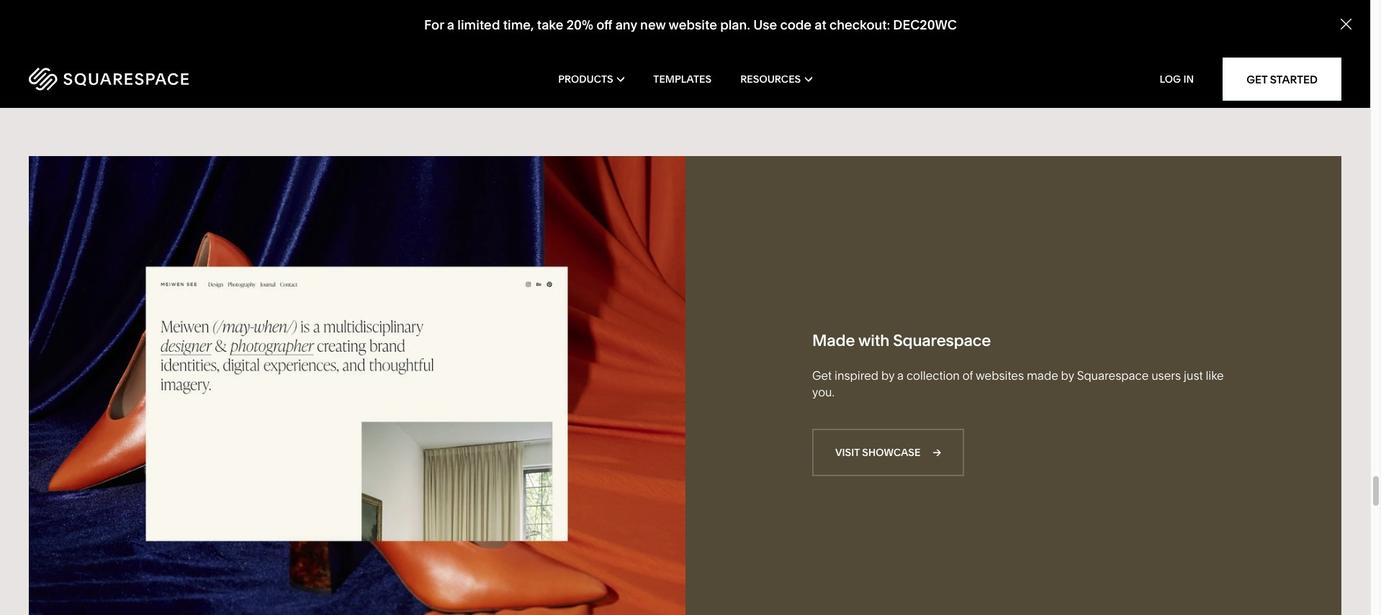 Task type: vqa. For each thing, say whether or not it's contained in the screenshot.
Start with Colima button
no



Task type: locate. For each thing, give the bounding box(es) containing it.
tools. right editing
[[1079, 15, 1108, 30]]

collection
[[907, 369, 960, 383]]

made
[[812, 331, 855, 351]]

→
[[933, 446, 941, 459]]

0 vertical spatial with
[[925, 15, 948, 30]]

create, publish, and manage content with blog and image editing tools. market your blog using squarespace's suite of integrated marketing tools.
[[723, 15, 1119, 46]]

with up inspired
[[858, 331, 889, 351]]

time,
[[503, 17, 534, 33]]

log             in link
[[1160, 73, 1194, 86]]

limited
[[457, 17, 500, 33]]

1 vertical spatial with
[[858, 331, 889, 351]]

blog up suite
[[950, 15, 975, 30]]

blog
[[950, 15, 975, 30], [789, 31, 814, 46]]

1 vertical spatial of
[[963, 369, 973, 383]]

plan.
[[720, 17, 750, 33]]

blog down publish,
[[789, 31, 814, 46]]

tools.
[[1079, 15, 1108, 30], [1090, 31, 1119, 46]]

and up integrated
[[978, 15, 999, 30]]

squarespace left users
[[1077, 369, 1149, 383]]

made with squarespace
[[812, 331, 991, 351]]

squarespace up collection
[[893, 331, 991, 351]]

by right made
[[1061, 369, 1074, 383]]

0 vertical spatial get
[[1247, 72, 1268, 86]]

by right inspired
[[881, 369, 894, 383]]

0 horizontal spatial a
[[447, 17, 454, 33]]

get left started
[[1247, 72, 1268, 86]]

1 horizontal spatial with
[[925, 15, 948, 30]]

1 horizontal spatial get
[[1247, 72, 1268, 86]]

0 horizontal spatial and
[[810, 15, 831, 30]]

for a limited time, take 20% off any new website plan. use code at checkout: dec20wc
[[424, 17, 957, 33]]

1 horizontal spatial blog
[[950, 15, 975, 30]]

1 vertical spatial get
[[812, 369, 832, 383]]

of right suite
[[960, 31, 971, 46]]

squarespace's
[[849, 31, 929, 46]]

1 horizontal spatial squarespace
[[1077, 369, 1149, 383]]

a inside get inspired by a collection of websites made by squarespace users just like you.
[[897, 369, 904, 383]]

code
[[780, 17, 812, 33]]

1 vertical spatial blog
[[789, 31, 814, 46]]

just
[[1184, 369, 1203, 383]]

off
[[596, 17, 612, 33]]

checkout:
[[830, 17, 890, 33]]

squarespace
[[893, 331, 991, 351], [1077, 369, 1149, 383]]

publish,
[[765, 15, 807, 30]]

editing
[[1039, 15, 1076, 30]]

with
[[925, 15, 948, 30], [858, 331, 889, 351]]

started
[[1270, 72, 1318, 86]]

of left websites
[[963, 369, 973, 383]]

1 horizontal spatial by
[[1061, 369, 1074, 383]]

0 vertical spatial of
[[960, 31, 971, 46]]

get up you.
[[812, 369, 832, 383]]

2 and from the left
[[978, 15, 999, 30]]

templates
[[653, 73, 712, 86]]

0 horizontal spatial get
[[812, 369, 832, 383]]

and
[[810, 15, 831, 30], [978, 15, 999, 30]]

of inside the create, publish, and manage content with blog and image editing tools. market your blog using squarespace's suite of integrated marketing tools.
[[960, 31, 971, 46]]

use
[[753, 17, 777, 33]]

create,
[[723, 15, 762, 30]]

get
[[1247, 72, 1268, 86], [812, 369, 832, 383]]

a left collection
[[897, 369, 904, 383]]

0 vertical spatial tools.
[[1079, 15, 1108, 30]]

1 horizontal spatial a
[[897, 369, 904, 383]]

by
[[881, 369, 894, 383], [1061, 369, 1074, 383]]

in
[[1183, 73, 1194, 86]]

of
[[960, 31, 971, 46], [963, 369, 973, 383]]

0 horizontal spatial with
[[858, 331, 889, 351]]

tools. right marketing
[[1090, 31, 1119, 46]]

with inside the create, publish, and manage content with blog and image editing tools. market your blog using squarespace's suite of integrated marketing tools.
[[925, 15, 948, 30]]

a
[[447, 17, 454, 33], [897, 369, 904, 383]]

a right for
[[447, 17, 454, 33]]

squarespace logo image
[[29, 68, 189, 91]]

get inside get inspired by a collection of websites made by squarespace users just like you.
[[812, 369, 832, 383]]

log
[[1160, 73, 1181, 86]]

and up using on the right top
[[810, 15, 831, 30]]

0 horizontal spatial blog
[[789, 31, 814, 46]]

1 vertical spatial squarespace
[[1077, 369, 1149, 383]]

1 vertical spatial a
[[897, 369, 904, 383]]

with up suite
[[925, 15, 948, 30]]

suite
[[932, 31, 958, 46]]

1 horizontal spatial and
[[978, 15, 999, 30]]

new
[[640, 17, 666, 33]]

0 horizontal spatial squarespace
[[893, 331, 991, 351]]

0 horizontal spatial by
[[881, 369, 894, 383]]

visit showcase
[[835, 446, 920, 459]]

content
[[881, 15, 923, 30]]



Task type: describe. For each thing, give the bounding box(es) containing it.
20%
[[566, 17, 593, 33]]

squarespace logo link
[[29, 68, 291, 91]]

get started
[[1247, 72, 1318, 86]]

get started link
[[1223, 58, 1341, 101]]

products button
[[558, 50, 624, 108]]

products
[[558, 73, 613, 86]]

0 vertical spatial a
[[447, 17, 454, 33]]

1 and from the left
[[810, 15, 831, 30]]

image
[[1001, 15, 1036, 30]]

any
[[615, 17, 637, 33]]

take
[[537, 17, 563, 33]]

1 by from the left
[[881, 369, 894, 383]]

using
[[817, 31, 846, 46]]

0 vertical spatial blog
[[950, 15, 975, 30]]

0 vertical spatial squarespace
[[893, 331, 991, 351]]

1 vertical spatial tools.
[[1090, 31, 1119, 46]]

at
[[815, 17, 826, 33]]

2 by from the left
[[1061, 369, 1074, 383]]

your
[[763, 31, 786, 46]]

templates link
[[653, 50, 712, 108]]

resources
[[740, 73, 801, 86]]

log             in
[[1160, 73, 1194, 86]]

website
[[669, 17, 717, 33]]

for
[[424, 17, 444, 33]]

integrated
[[974, 31, 1029, 46]]

of inside get inspired by a collection of websites made by squarespace users just like you.
[[963, 369, 973, 383]]

get for get started
[[1247, 72, 1268, 86]]

get for get inspired by a collection of websites made by squarespace users just like you.
[[812, 369, 832, 383]]

resources button
[[740, 50, 812, 108]]

you.
[[812, 385, 835, 399]]

showcase
[[862, 446, 920, 459]]

orange stiletto shoes on orange and blue fabric, with an off-white portfolio website displaying dark text. image
[[29, 156, 685, 616]]

squarespace inside get inspired by a collection of websites made by squarespace users just like you.
[[1077, 369, 1149, 383]]

made
[[1027, 369, 1058, 383]]

inspired
[[835, 369, 879, 383]]

visit
[[835, 446, 860, 459]]

users
[[1151, 369, 1181, 383]]

dec20wc
[[893, 17, 957, 33]]

manage
[[834, 15, 878, 30]]

websites
[[976, 369, 1024, 383]]

marketing
[[1032, 31, 1087, 46]]

like
[[1206, 369, 1224, 383]]

get inspired by a collection of websites made by squarespace users just like you.
[[812, 369, 1224, 399]]

market
[[723, 31, 760, 46]]



